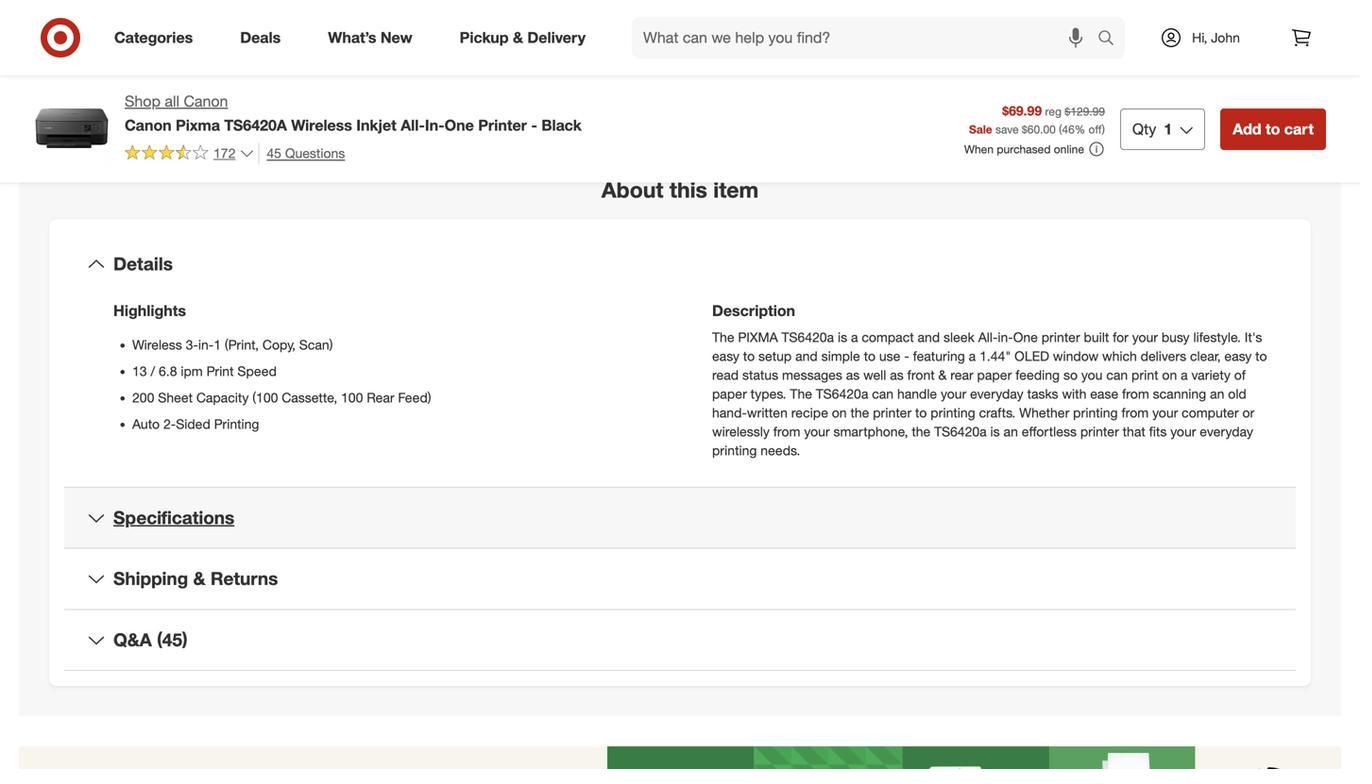 Task type: describe. For each thing, give the bounding box(es) containing it.
more
[[323, 101, 358, 120]]

variety
[[1192, 367, 1231, 384]]

your down recipe
[[804, 424, 830, 441]]

messages
[[782, 367, 843, 384]]

capacity
[[196, 390, 249, 407]]

needs.
[[761, 443, 800, 459]]

rear
[[367, 390, 394, 407]]

that
[[1123, 424, 1146, 441]]

all- inside "shop all canon canon pixma ts6420a wireless inkjet all-in-one printer - black"
[[401, 116, 425, 134]]

1 vertical spatial canon
[[125, 116, 172, 134]]

read
[[712, 367, 739, 384]]

1.44"
[[980, 348, 1011, 365]]

effortless
[[1022, 424, 1077, 441]]

& for delivery
[[513, 28, 523, 47]]

1 vertical spatial printer
[[873, 405, 912, 422]]

(print,
[[225, 337, 259, 354]]

q&a (45) button
[[64, 611, 1296, 671]]

0 vertical spatial everyday
[[970, 386, 1024, 403]]

/
[[151, 364, 155, 380]]

setup
[[759, 348, 792, 365]]

qty 1
[[1133, 120, 1173, 138]]

print
[[207, 364, 234, 380]]

1 vertical spatial everyday
[[1200, 424, 1254, 441]]

pickup
[[460, 28, 509, 47]]

old
[[1228, 386, 1247, 403]]

0 vertical spatial advertisement region
[[703, 24, 1326, 96]]

100
[[341, 390, 363, 407]]

)
[[1102, 122, 1105, 136]]

use
[[879, 348, 901, 365]]

when
[[964, 142, 994, 156]]

crafts.
[[979, 405, 1016, 422]]

0 vertical spatial from
[[1122, 386, 1150, 403]]

scanning
[[1153, 386, 1207, 403]]

0 horizontal spatial printing
[[712, 443, 757, 459]]

q&a (45)
[[113, 630, 188, 651]]

canon pixma ts6420a wireless inkjet all-in-one printer - black, 5 of 7 image
[[34, 0, 338, 75]]

details button
[[64, 234, 1296, 295]]

6.8
[[159, 364, 177, 380]]

wirelessly
[[712, 424, 770, 441]]

0 horizontal spatial and
[[796, 348, 818, 365]]

2 vertical spatial printer
[[1081, 424, 1119, 441]]

pixma
[[176, 116, 220, 134]]

questions
[[285, 145, 345, 161]]

1 easy from the left
[[712, 348, 740, 365]]

(100
[[252, 390, 278, 407]]

45 questions link
[[258, 143, 345, 164]]

hand-
[[712, 405, 747, 422]]

add
[[1233, 120, 1262, 138]]

your right fits
[[1171, 424, 1196, 441]]

in- inside description the pixma ts6420a is a compact and sleek all-in-one printer built for your busy lifestyle. it's easy to setup and simple to use - featuring a 1.44" oled window which delivers clear, easy to read status messages as well as front & rear paper feeding so you can print on a variety of paper types. the ts6420a can handle your everyday tasks with ease from scanning an old hand-written recipe on the printer to printing crafts. whether printing from your computer or wirelessly from your smartphone, the ts6420a is an effortless printer that fits your everyday printing needs.
[[998, 330, 1014, 346]]

all
[[165, 92, 180, 111]]

simple
[[822, 348, 860, 365]]

show
[[281, 101, 319, 120]]

whether
[[1020, 405, 1070, 422]]

1 vertical spatial the
[[790, 386, 812, 403]]

2-
[[163, 416, 176, 433]]

clear,
[[1190, 348, 1221, 365]]

status
[[743, 367, 779, 384]]

delivers
[[1141, 348, 1187, 365]]

handle
[[897, 386, 937, 403]]

auto 2-sided printing
[[132, 416, 259, 433]]

2 horizontal spatial a
[[1181, 367, 1188, 384]]

sheet
[[158, 390, 193, 407]]

print
[[1132, 367, 1159, 384]]

show more images
[[281, 101, 411, 120]]

0 horizontal spatial an
[[1004, 424, 1018, 441]]

ts6420a
[[224, 116, 287, 134]]

46
[[1062, 122, 1075, 136]]

1 horizontal spatial a
[[969, 348, 976, 365]]

shop
[[125, 92, 161, 111]]

pickup & delivery
[[460, 28, 586, 47]]

wireless 3-in-1 (print, copy, scan)
[[132, 337, 333, 354]]

window
[[1053, 348, 1099, 365]]

delivery
[[528, 28, 586, 47]]

2 easy from the left
[[1225, 348, 1252, 365]]

off
[[1089, 122, 1102, 136]]

pickup & delivery link
[[444, 17, 609, 59]]

pixma
[[738, 330, 778, 346]]

172 link
[[125, 143, 254, 166]]

printer
[[478, 116, 527, 134]]

about this item
[[602, 177, 759, 203]]

purchased
[[997, 142, 1051, 156]]

0 horizontal spatial is
[[838, 330, 848, 346]]

when purchased online
[[964, 142, 1085, 156]]

categories link
[[98, 17, 217, 59]]

search
[[1089, 30, 1135, 49]]

13 / 6.8 ipm print speed
[[132, 364, 277, 380]]

to down handle
[[916, 405, 927, 422]]

item
[[714, 177, 759, 203]]

2 as from the left
[[890, 367, 904, 384]]

1 vertical spatial on
[[832, 405, 847, 422]]

60.00
[[1028, 122, 1056, 136]]

0 vertical spatial ts6420a
[[782, 330, 834, 346]]

show more images button
[[268, 90, 423, 132]]

about
[[602, 177, 664, 203]]

0 vertical spatial a
[[851, 330, 858, 346]]

0 horizontal spatial 1
[[214, 337, 221, 354]]

shop all canon canon pixma ts6420a wireless inkjet all-in-one printer - black
[[125, 92, 582, 134]]

speed
[[238, 364, 277, 380]]

returns
[[211, 568, 278, 590]]

john
[[1211, 29, 1240, 46]]

computer
[[1182, 405, 1239, 422]]

sleek
[[944, 330, 975, 346]]

this
[[670, 177, 708, 203]]

hi,
[[1192, 29, 1208, 46]]

2 horizontal spatial printing
[[1073, 405, 1118, 422]]



Task type: locate. For each thing, give the bounding box(es) containing it.
feed)
[[398, 390, 431, 407]]

printing down wirelessly
[[712, 443, 757, 459]]

rear
[[951, 367, 974, 384]]

lifestyle.
[[1194, 330, 1241, 346]]

What can we help you find? suggestions appear below search field
[[632, 17, 1103, 59]]

1 horizontal spatial printing
[[931, 405, 976, 422]]

0 vertical spatial one
[[445, 116, 474, 134]]

& down the featuring
[[939, 367, 947, 384]]

fits
[[1149, 424, 1167, 441]]

all- up 1.44"
[[978, 330, 998, 346]]

an down the variety
[[1210, 386, 1225, 403]]

1 vertical spatial is
[[991, 424, 1000, 441]]

on
[[1162, 367, 1177, 384], [832, 405, 847, 422]]

specifications button
[[64, 488, 1296, 549]]

can down which
[[1107, 367, 1128, 384]]

0 vertical spatial can
[[1107, 367, 1128, 384]]

save
[[996, 122, 1019, 136]]

qty
[[1133, 120, 1157, 138]]

easy up read
[[712, 348, 740, 365]]

1 horizontal spatial -
[[904, 348, 910, 365]]

1 horizontal spatial the
[[912, 424, 931, 441]]

the
[[851, 405, 870, 422], [912, 424, 931, 441]]

1 horizontal spatial paper
[[977, 367, 1012, 384]]

everyday down computer
[[1200, 424, 1254, 441]]

1 horizontal spatial canon
[[184, 92, 228, 111]]

- right use
[[904, 348, 910, 365]]

a up 'rear'
[[969, 348, 976, 365]]

categories
[[114, 28, 193, 47]]

- left black
[[531, 116, 537, 134]]

172
[[214, 145, 236, 161]]

0 vertical spatial all-
[[401, 116, 425, 134]]

0 horizontal spatial on
[[832, 405, 847, 422]]

feeding
[[1016, 367, 1060, 384]]

which
[[1103, 348, 1137, 365]]

0 horizontal spatial the
[[712, 330, 735, 346]]

& inside description the pixma ts6420a is a compact and sleek all-in-one printer built for your busy lifestyle. it's easy to setup and simple to use - featuring a 1.44" oled window which delivers clear, easy to read status messages as well as front & rear paper feeding so you can print on a variety of paper types. the ts6420a can handle your everyday tasks with ease from scanning an old hand-written recipe on the printer to printing crafts. whether printing from your computer or wirelessly from your smartphone, the ts6420a is an effortless printer that fits your everyday printing needs.
[[939, 367, 947, 384]]

ease
[[1090, 386, 1119, 403]]

1 vertical spatial advertisement region
[[19, 747, 1342, 770]]

1 vertical spatial can
[[872, 386, 894, 403]]

the up smartphone,
[[851, 405, 870, 422]]

in-
[[998, 330, 1014, 346], [198, 337, 214, 354]]

0 vertical spatial is
[[838, 330, 848, 346]]

2 vertical spatial from
[[773, 424, 801, 441]]

as
[[846, 367, 860, 384], [890, 367, 904, 384]]

image of canon pixma ts6420a wireless inkjet all-in-one printer - black image
[[34, 91, 110, 166]]

1 horizontal spatial &
[[513, 28, 523, 47]]

- inside "shop all canon canon pixma ts6420a wireless inkjet all-in-one printer - black"
[[531, 116, 537, 134]]

from
[[1122, 386, 1150, 403], [1122, 405, 1149, 422], [773, 424, 801, 441]]

canon
[[184, 92, 228, 111], [125, 116, 172, 134]]

the left pixma
[[712, 330, 735, 346]]

easy
[[712, 348, 740, 365], [1225, 348, 1252, 365]]

to right the add
[[1266, 120, 1280, 138]]

paper up hand-
[[712, 386, 747, 403]]

2 vertical spatial ts6420a
[[934, 424, 987, 441]]

all-
[[401, 116, 425, 134], [978, 330, 998, 346]]

a up simple
[[851, 330, 858, 346]]

one inside "shop all canon canon pixma ts6420a wireless inkjet all-in-one printer - black"
[[445, 116, 474, 134]]

0 horizontal spatial &
[[193, 568, 206, 590]]

2 vertical spatial &
[[193, 568, 206, 590]]

can
[[1107, 367, 1128, 384], [872, 386, 894, 403]]

your up fits
[[1153, 405, 1178, 422]]

0 horizontal spatial a
[[851, 330, 858, 346]]

0 vertical spatial and
[[918, 330, 940, 346]]

you
[[1082, 367, 1103, 384]]

copy,
[[263, 337, 296, 354]]

your down 'rear'
[[941, 386, 967, 403]]

new
[[381, 28, 413, 47]]

printing
[[214, 416, 259, 433]]

0 vertical spatial canon
[[184, 92, 228, 111]]

1 as from the left
[[846, 367, 860, 384]]

from up that
[[1122, 405, 1149, 422]]

recipe
[[791, 405, 828, 422]]

and
[[918, 330, 940, 346], [796, 348, 818, 365]]

on down delivers
[[1162, 367, 1177, 384]]

cassette,
[[282, 390, 337, 407]]

deals
[[240, 28, 281, 47]]

add to cart
[[1233, 120, 1314, 138]]

1 vertical spatial -
[[904, 348, 910, 365]]

paper down 1.44"
[[977, 367, 1012, 384]]

cart
[[1285, 120, 1314, 138]]

1 horizontal spatial on
[[1162, 367, 1177, 384]]

as down use
[[890, 367, 904, 384]]

2 vertical spatial a
[[1181, 367, 1188, 384]]

$129.99
[[1065, 104, 1105, 119]]

featuring
[[913, 348, 965, 365]]

everyday up crafts. at the bottom of the page
[[970, 386, 1024, 403]]

1 horizontal spatial wireless
[[291, 116, 352, 134]]

1 vertical spatial one
[[1013, 330, 1038, 346]]

on right recipe
[[832, 405, 847, 422]]

1 horizontal spatial as
[[890, 367, 904, 384]]

well
[[864, 367, 887, 384]]

all- right inkjet
[[401, 116, 425, 134]]

canon down shop
[[125, 116, 172, 134]]

hi, john
[[1192, 29, 1240, 46]]

specifications
[[113, 507, 234, 529]]

wireless up questions
[[291, 116, 352, 134]]

your
[[1133, 330, 1158, 346], [941, 386, 967, 403], [1153, 405, 1178, 422], [804, 424, 830, 441], [1171, 424, 1196, 441]]

1 vertical spatial all-
[[978, 330, 998, 346]]

a
[[851, 330, 858, 346], [969, 348, 976, 365], [1181, 367, 1188, 384]]

what's
[[328, 28, 376, 47]]

3-
[[186, 337, 198, 354]]

0 horizontal spatial canon
[[125, 116, 172, 134]]

1 vertical spatial ts6420a
[[816, 386, 869, 403]]

shipping & returns
[[113, 568, 278, 590]]

0 horizontal spatial -
[[531, 116, 537, 134]]

1 vertical spatial and
[[796, 348, 818, 365]]

to inside button
[[1266, 120, 1280, 138]]

sale
[[969, 122, 993, 136]]

one left printer
[[445, 116, 474, 134]]

for
[[1113, 330, 1129, 346]]

as left well
[[846, 367, 860, 384]]

printing down ease
[[1073, 405, 1118, 422]]

1 horizontal spatial and
[[918, 330, 940, 346]]

smartphone,
[[834, 424, 908, 441]]

& left "returns"
[[193, 568, 206, 590]]

0 horizontal spatial as
[[846, 367, 860, 384]]

canon up pixma
[[184, 92, 228, 111]]

is up simple
[[838, 330, 848, 346]]

0 vertical spatial on
[[1162, 367, 1177, 384]]

0 vertical spatial -
[[531, 116, 537, 134]]

to
[[1266, 120, 1280, 138], [743, 348, 755, 365], [864, 348, 876, 365], [1256, 348, 1267, 365], [916, 405, 927, 422]]

printer left that
[[1081, 424, 1119, 441]]

0 horizontal spatial everyday
[[970, 386, 1024, 403]]

one inside description the pixma ts6420a is a compact and sleek all-in-one printer built for your busy lifestyle. it's easy to setup and simple to use - featuring a 1.44" oled window which delivers clear, easy to read status messages as well as front & rear paper feeding so you can print on a variety of paper types. the ts6420a can handle your everyday tasks with ease from scanning an old hand-written recipe on the printer to printing crafts. whether printing from your computer or wirelessly from your smartphone, the ts6420a is an effortless printer that fits your everyday printing needs.
[[1013, 330, 1038, 346]]

black
[[542, 116, 582, 134]]

a up the scanning
[[1181, 367, 1188, 384]]

from up needs.
[[773, 424, 801, 441]]

1 vertical spatial the
[[912, 424, 931, 441]]

can down well
[[872, 386, 894, 403]]

0 horizontal spatial easy
[[712, 348, 740, 365]]

45 questions
[[267, 145, 345, 161]]

image gallery element
[[34, 0, 658, 132]]

1 vertical spatial wireless
[[132, 337, 182, 354]]

1 horizontal spatial everyday
[[1200, 424, 1254, 441]]

add to cart button
[[1221, 109, 1326, 150]]

& for returns
[[193, 568, 206, 590]]

one up the oled
[[1013, 330, 1038, 346]]

description the pixma ts6420a is a compact and sleek all-in-one printer built for your busy lifestyle. it's easy to setup and simple to use - featuring a 1.44" oled window which delivers clear, easy to read status messages as well as front & rear paper feeding so you can print on a variety of paper types. the ts6420a can handle your everyday tasks with ease from scanning an old hand-written recipe on the printer to printing crafts. whether printing from your computer or wirelessly from your smartphone, the ts6420a is an effortless printer that fits your everyday printing needs.
[[712, 302, 1267, 459]]

0 horizontal spatial in-
[[198, 337, 214, 354]]

45
[[267, 145, 281, 161]]

1 horizontal spatial all-
[[978, 330, 998, 346]]

1 right qty on the top right of the page
[[1164, 120, 1173, 138]]

1 horizontal spatial 1
[[1164, 120, 1173, 138]]

1 horizontal spatial can
[[1107, 367, 1128, 384]]

and up the featuring
[[918, 330, 940, 346]]

canon pixma ts6420a wireless inkjet all-in-one printer - black, 6 of 7 image
[[353, 0, 658, 75]]

easy up of
[[1225, 348, 1252, 365]]

is down crafts. at the bottom of the page
[[991, 424, 1000, 441]]

1 vertical spatial a
[[969, 348, 976, 365]]

0 horizontal spatial paper
[[712, 386, 747, 403]]

in- up 13 / 6.8 ipm print speed
[[198, 337, 214, 354]]

front
[[908, 367, 935, 384]]

0 vertical spatial an
[[1210, 386, 1225, 403]]

200
[[132, 390, 154, 407]]

paper
[[977, 367, 1012, 384], [712, 386, 747, 403]]

1 horizontal spatial an
[[1210, 386, 1225, 403]]

the down handle
[[912, 424, 931, 441]]

printing down 'rear'
[[931, 405, 976, 422]]

it's
[[1245, 330, 1263, 346]]

ipm
[[181, 364, 203, 380]]

& right pickup
[[513, 28, 523, 47]]

the up recipe
[[790, 386, 812, 403]]

& inside "shipping & returns" dropdown button
[[193, 568, 206, 590]]

or
[[1243, 405, 1255, 422]]

0 vertical spatial printer
[[1042, 330, 1080, 346]]

all- inside description the pixma ts6420a is a compact and sleek all-in-one printer built for your busy lifestyle. it's easy to setup and simple to use - featuring a 1.44" oled window which delivers clear, easy to read status messages as well as front & rear paper feeding so you can print on a variety of paper types. the ts6420a can handle your everyday tasks with ease from scanning an old hand-written recipe on the printer to printing crafts. whether printing from your computer or wirelessly from your smartphone, the ts6420a is an effortless printer that fits your everyday printing needs.
[[978, 330, 998, 346]]

0 vertical spatial wireless
[[291, 116, 352, 134]]

2 horizontal spatial &
[[939, 367, 947, 384]]

advertisement region
[[703, 24, 1326, 96], [19, 747, 1342, 770]]

- inside description the pixma ts6420a is a compact and sleek all-in-one printer built for your busy lifestyle. it's easy to setup and simple to use - featuring a 1.44" oled window which delivers clear, easy to read status messages as well as front & rear paper feeding so you can print on a variety of paper types. the ts6420a can handle your everyday tasks with ease from scanning an old hand-written recipe on the printer to printing crafts. whether printing from your computer or wirelessly from your smartphone, the ts6420a is an effortless printer that fits your everyday printing needs.
[[904, 348, 910, 365]]

to down pixma
[[743, 348, 755, 365]]

1 vertical spatial &
[[939, 367, 947, 384]]

one
[[445, 116, 474, 134], [1013, 330, 1038, 346]]

an
[[1210, 386, 1225, 403], [1004, 424, 1018, 441]]

written
[[747, 405, 788, 422]]

what's new
[[328, 28, 413, 47]]

an down crafts. at the bottom of the page
[[1004, 424, 1018, 441]]

1 vertical spatial an
[[1004, 424, 1018, 441]]

1 horizontal spatial the
[[790, 386, 812, 403]]

1 horizontal spatial easy
[[1225, 348, 1252, 365]]

0 horizontal spatial one
[[445, 116, 474, 134]]

0 vertical spatial &
[[513, 28, 523, 47]]

0 horizontal spatial can
[[872, 386, 894, 403]]

$
[[1022, 122, 1028, 136]]

ts6420a up setup
[[782, 330, 834, 346]]

built
[[1084, 330, 1109, 346]]

oled
[[1015, 348, 1050, 365]]

wireless up /
[[132, 337, 182, 354]]

in- up 1.44"
[[998, 330, 1014, 346]]

to up well
[[864, 348, 876, 365]]

0 vertical spatial the
[[851, 405, 870, 422]]

scan)
[[299, 337, 333, 354]]

printer up window
[[1042, 330, 1080, 346]]

and up messages
[[796, 348, 818, 365]]

ts6420a down crafts. at the bottom of the page
[[934, 424, 987, 441]]

1 vertical spatial paper
[[712, 386, 747, 403]]

1 left "(print,"
[[214, 337, 221, 354]]

$69.99 reg $129.99 sale save $ 60.00 ( 46 % off )
[[969, 102, 1105, 136]]

0 vertical spatial paper
[[977, 367, 1012, 384]]

0 horizontal spatial wireless
[[132, 337, 182, 354]]

shipping
[[113, 568, 188, 590]]

& inside pickup & delivery link
[[513, 28, 523, 47]]

what's new link
[[312, 17, 436, 59]]

with
[[1062, 386, 1087, 403]]

0 vertical spatial 1
[[1164, 120, 1173, 138]]

so
[[1064, 367, 1078, 384]]

your right 'for'
[[1133, 330, 1158, 346]]

wireless inside "shop all canon canon pixma ts6420a wireless inkjet all-in-one printer - black"
[[291, 116, 352, 134]]

from down print
[[1122, 386, 1150, 403]]

&
[[513, 28, 523, 47], [939, 367, 947, 384], [193, 568, 206, 590]]

1 vertical spatial 1
[[214, 337, 221, 354]]

reg
[[1045, 104, 1062, 119]]

printer up smartphone,
[[873, 405, 912, 422]]

shipping & returns button
[[64, 549, 1296, 610]]

1
[[1164, 120, 1173, 138], [214, 337, 221, 354]]

1 vertical spatial from
[[1122, 405, 1149, 422]]

1 horizontal spatial is
[[991, 424, 1000, 441]]

ts6420a down messages
[[816, 386, 869, 403]]

0 vertical spatial the
[[712, 330, 735, 346]]

1 horizontal spatial in-
[[998, 330, 1014, 346]]

to down it's
[[1256, 348, 1267, 365]]

0 horizontal spatial the
[[851, 405, 870, 422]]

1 horizontal spatial one
[[1013, 330, 1038, 346]]

(45)
[[157, 630, 188, 651]]

0 horizontal spatial all-
[[401, 116, 425, 134]]



Task type: vqa. For each thing, say whether or not it's contained in the screenshot.
top the
yes



